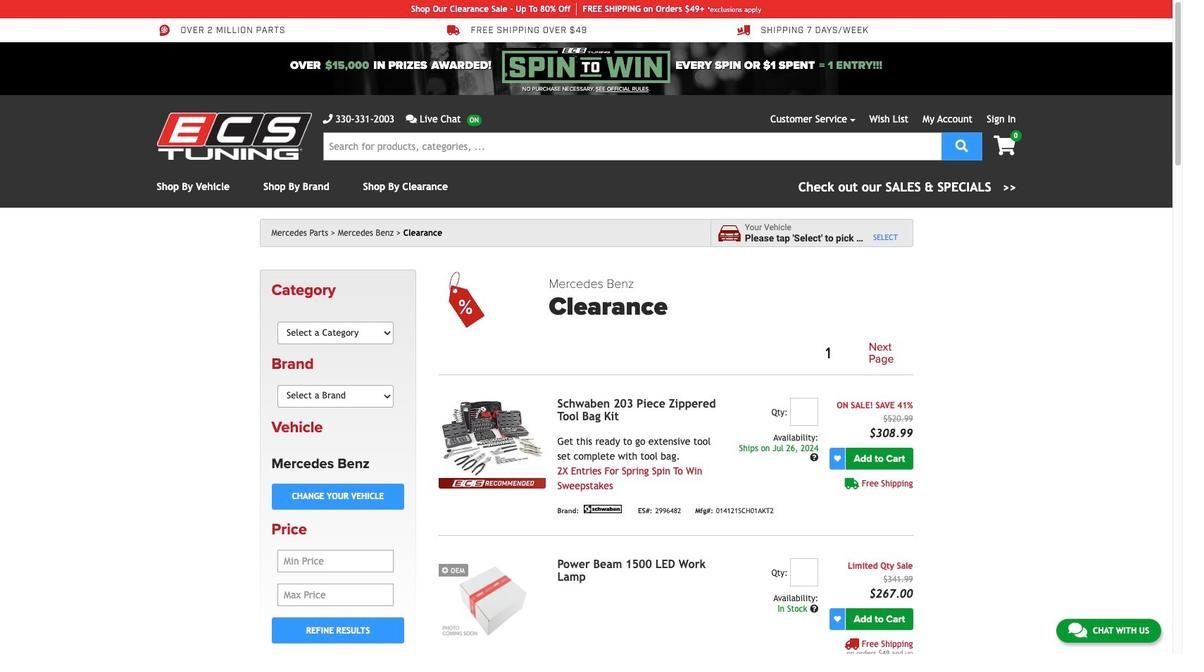 Task type: locate. For each thing, give the bounding box(es) containing it.
search image
[[956, 139, 968, 152]]

question circle image
[[810, 454, 819, 462]]

thumbnail image image
[[439, 558, 546, 639]]

None number field
[[790, 398, 819, 426], [790, 558, 819, 587], [790, 398, 819, 426], [790, 558, 819, 587]]

es#2996482 - 014121sch01akt2 - schwaben 203 piece zippered tool bag kit  - get this ready to go extensive tool set complete with tool bag. - schwaben - audi bmw volkswagen mercedes benz mini porsche image
[[439, 398, 546, 478]]

add to wish list image
[[834, 616, 841, 623]]

paginated product list navigation navigation
[[549, 339, 913, 369]]

ecs tuning recommends this product. image
[[439, 478, 546, 489]]

comments image
[[1068, 622, 1087, 639]]

question circle image
[[810, 605, 819, 613]]

ecs tuning 'spin to win' contest logo image
[[502, 48, 670, 83]]

ecs tuning image
[[157, 113, 312, 160]]



Task type: vqa. For each thing, say whether or not it's contained in the screenshot.
2nd QUESTION CIRCLE icon from the top of the page
yes



Task type: describe. For each thing, give the bounding box(es) containing it.
phone image
[[323, 114, 333, 124]]

schwaben - corporate logo image
[[582, 505, 624, 513]]

Min Price number field
[[277, 550, 394, 573]]

Max Price number field
[[277, 584, 394, 607]]

Search text field
[[323, 132, 941, 161]]

add to wish list image
[[834, 455, 841, 462]]

comments image
[[406, 114, 417, 124]]



